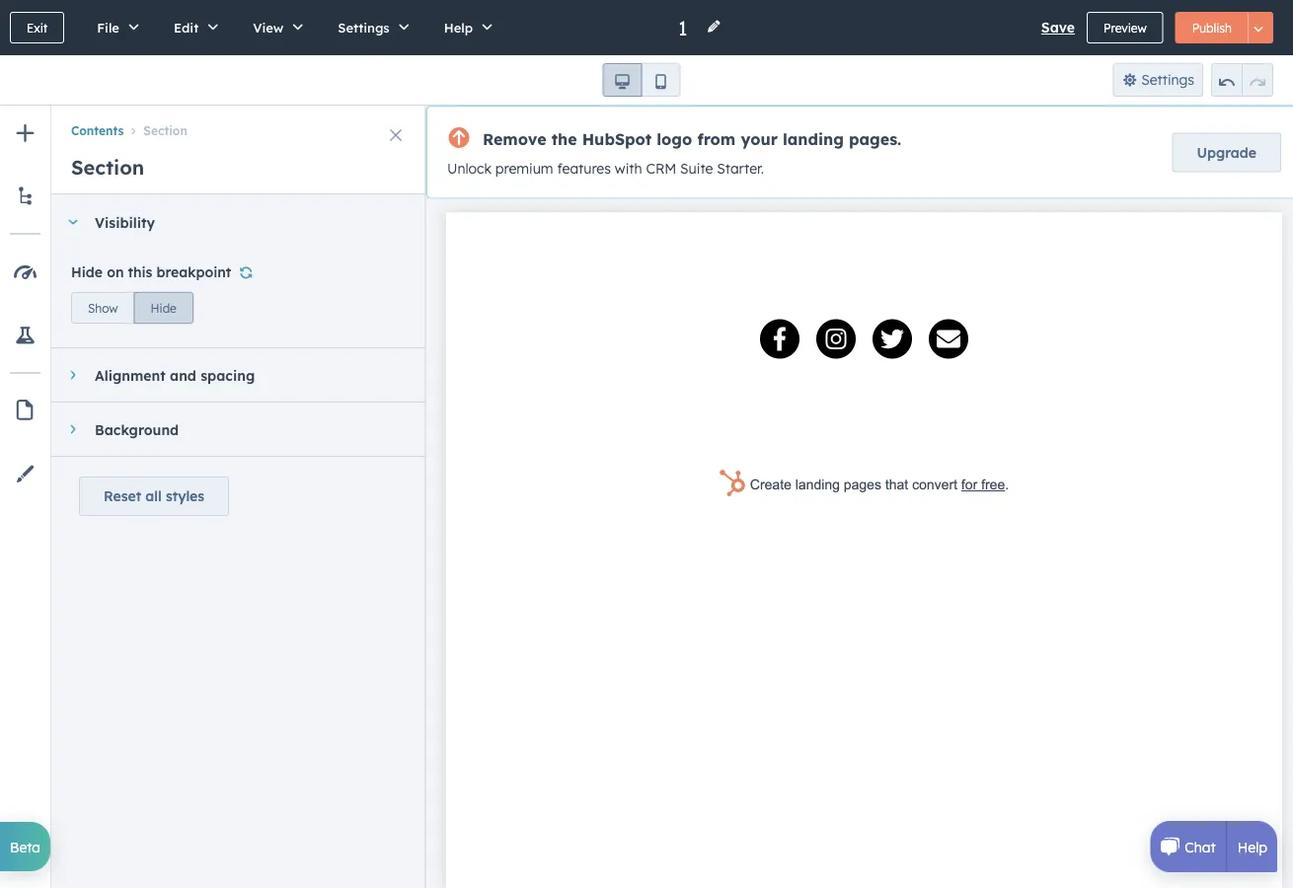 Task type: vqa. For each thing, say whether or not it's contained in the screenshot.
Hide for Hide
yes



Task type: locate. For each thing, give the bounding box(es) containing it.
1 horizontal spatial hide
[[151, 301, 177, 316]]

0 vertical spatial section
[[144, 123, 188, 138]]

view
[[253, 19, 284, 36]]

publish group
[[1176, 12, 1274, 43]]

hubspot
[[582, 129, 652, 149]]

caret image left alignment
[[71, 369, 76, 381]]

crm
[[646, 160, 677, 177]]

section right contents
[[144, 123, 188, 138]]

0 vertical spatial settings
[[338, 19, 390, 36]]

visibility button
[[51, 196, 407, 249]]

your
[[741, 129, 778, 149]]

hide left the on
[[71, 264, 103, 281]]

all
[[145, 488, 162, 505]]

section down "contents" button
[[71, 155, 144, 180]]

navigation
[[51, 106, 427, 141]]

beta
[[10, 839, 41, 856]]

0 horizontal spatial group
[[71, 288, 193, 324]]

hide inside "button"
[[151, 301, 177, 316]]

1 vertical spatial settings
[[1142, 71, 1195, 88]]

hide for hide on this breakpoint
[[71, 264, 103, 281]]

group down publish group
[[1212, 63, 1274, 97]]

preview
[[1104, 20, 1147, 35]]

0 horizontal spatial hide
[[71, 264, 103, 281]]

remove the hubspot logo from your landing pages.
[[483, 129, 902, 149]]

exit
[[27, 20, 48, 35]]

group down this
[[71, 288, 193, 324]]

reset
[[104, 488, 141, 505]]

starter.
[[717, 160, 764, 177]]

caret image inside alignment and spacing dropdown button
[[71, 369, 76, 381]]

0 horizontal spatial settings
[[338, 19, 390, 36]]

unlock premium features with crm suite starter.
[[447, 160, 764, 177]]

upgrade link
[[1173, 133, 1282, 172]]

None field
[[677, 14, 695, 41]]

group
[[603, 63, 681, 97], [1212, 63, 1274, 97], [71, 288, 193, 324]]

upgrade
[[1197, 143, 1257, 161]]

with
[[615, 160, 642, 177]]

pages.
[[849, 129, 902, 149]]

publish
[[1193, 20, 1232, 35]]

exit link
[[10, 12, 64, 43]]

caret image inside the visibility dropdown button
[[67, 220, 79, 225]]

caret image left visibility at the top left of page
[[67, 220, 79, 225]]

settings down preview
[[1142, 71, 1195, 88]]

help
[[444, 19, 473, 36], [1238, 839, 1268, 856]]

1 horizontal spatial help
[[1238, 839, 1268, 856]]

publish button
[[1176, 12, 1249, 43]]

save button
[[1042, 16, 1075, 40]]

hide for hide
[[151, 301, 177, 316]]

group up the hubspot
[[603, 63, 681, 97]]

hide button
[[134, 292, 193, 324]]

file
[[97, 19, 119, 36]]

show
[[88, 301, 118, 316]]

suite
[[680, 160, 713, 177]]

breakpoint
[[157, 264, 231, 281]]

unlock
[[447, 160, 492, 177]]

caret image for visibility
[[67, 220, 79, 225]]

settings button
[[317, 0, 423, 55], [1114, 63, 1204, 97]]

from
[[698, 129, 736, 149]]

0 horizontal spatial help
[[444, 19, 473, 36]]

navigation containing contents
[[51, 106, 427, 141]]

0 vertical spatial hide
[[71, 264, 103, 281]]

caret image for alignment and spacing
[[71, 369, 76, 381]]

caret image left background
[[71, 424, 76, 436]]

edit button
[[153, 0, 232, 55]]

0 vertical spatial help
[[444, 19, 473, 36]]

section button
[[124, 123, 188, 138]]

settings right view button
[[338, 19, 390, 36]]

1 vertical spatial hide
[[151, 301, 177, 316]]

1 horizontal spatial settings
[[1142, 71, 1195, 88]]

section
[[144, 123, 188, 138], [71, 155, 144, 180]]

hide
[[71, 264, 103, 281], [151, 301, 177, 316]]

1 vertical spatial section
[[71, 155, 144, 180]]

1 horizontal spatial settings button
[[1114, 63, 1204, 97]]

settings
[[338, 19, 390, 36], [1142, 71, 1195, 88]]

caret image inside background dropdown button
[[71, 424, 76, 436]]

caret image
[[67, 220, 79, 225], [71, 369, 76, 381], [71, 424, 76, 436]]

1 vertical spatial caret image
[[71, 369, 76, 381]]

hide down the hide on this breakpoint at the left of page
[[151, 301, 177, 316]]

2 vertical spatial caret image
[[71, 424, 76, 436]]

alignment and spacing
[[95, 367, 255, 384]]

0 vertical spatial caret image
[[67, 220, 79, 225]]

section inside navigation
[[144, 123, 188, 138]]

background button
[[51, 403, 407, 456]]

0 vertical spatial settings button
[[317, 0, 423, 55]]



Task type: describe. For each thing, give the bounding box(es) containing it.
features
[[557, 160, 611, 177]]

reset all styles
[[104, 488, 205, 505]]

help button
[[423, 0, 507, 55]]

alignment and spacing button
[[51, 349, 407, 402]]

beta button
[[0, 823, 50, 872]]

spacing
[[201, 367, 255, 384]]

close image
[[390, 129, 402, 141]]

on
[[107, 264, 124, 281]]

hide on this breakpoint
[[71, 264, 231, 281]]

contents
[[71, 123, 124, 138]]

show button
[[71, 292, 135, 324]]

1 vertical spatial help
[[1238, 839, 1268, 856]]

1 horizontal spatial group
[[603, 63, 681, 97]]

the
[[552, 129, 577, 149]]

alignment
[[95, 367, 166, 384]]

file button
[[76, 0, 153, 55]]

save
[[1042, 19, 1075, 36]]

contents button
[[71, 123, 124, 138]]

edit
[[174, 19, 199, 36]]

background
[[95, 421, 179, 438]]

logo
[[657, 129, 693, 149]]

preview button
[[1087, 12, 1164, 43]]

help inside button
[[444, 19, 473, 36]]

group containing show
[[71, 288, 193, 324]]

styles
[[166, 488, 205, 505]]

landing
[[783, 129, 844, 149]]

0 horizontal spatial settings button
[[317, 0, 423, 55]]

view button
[[232, 0, 317, 55]]

2 horizontal spatial group
[[1212, 63, 1274, 97]]

premium
[[496, 160, 554, 177]]

remove
[[483, 129, 547, 149]]

1 vertical spatial settings button
[[1114, 63, 1204, 97]]

reset all styles button
[[79, 477, 229, 516]]

and
[[170, 367, 196, 384]]

caret image for background
[[71, 424, 76, 436]]

chat
[[1185, 839, 1216, 856]]

this
[[128, 264, 152, 281]]

visibility
[[95, 214, 155, 231]]



